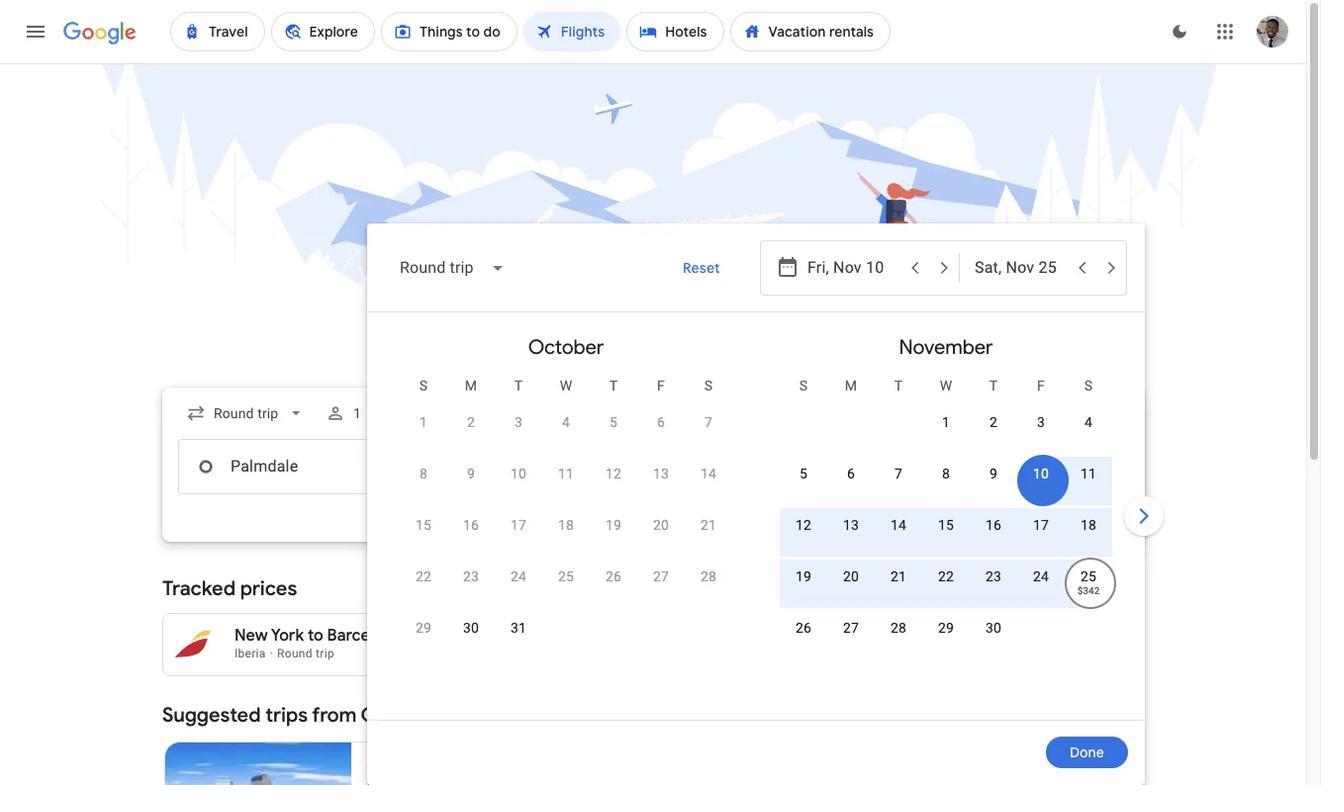 Task type: vqa. For each thing, say whether or not it's contained in the screenshot.


Task type: locate. For each thing, give the bounding box(es) containing it.
21 inside 'november' row group
[[891, 569, 907, 585]]

1 23 from the left
[[463, 569, 479, 585]]

1 3 from the left
[[515, 415, 523, 430]]

0 horizontal spatial 27 button
[[637, 567, 685, 615]]

1 vertical spatial 6
[[847, 466, 855, 482]]

m up departure text box
[[845, 378, 857, 394]]

8 for sun, oct 8 element
[[420, 466, 428, 482]]

2 15 from the left
[[938, 518, 954, 533]]

1 30 button from the left
[[447, 619, 495, 666]]

2 15 button from the left
[[922, 516, 970, 563]]

1 horizontal spatial 11 button
[[1065, 464, 1112, 512]]

0 vertical spatial 21
[[701, 518, 717, 533]]

21 button
[[685, 516, 732, 563], [875, 567, 922, 615]]

13 inside 'november' row group
[[843, 518, 859, 533]]

3 up return text box
[[1037, 415, 1045, 430]]

1 vertical spatial 5 button
[[780, 464, 827, 512]]

new for new york or newark to barcelona
[[729, 626, 763, 646]]

2 10 button from the left
[[1017, 464, 1065, 512]]

wed, nov 15 element
[[938, 516, 954, 535]]

3 button up tue, oct 10 element on the bottom left of the page
[[495, 413, 542, 460]]

17 inside october row group
[[511, 518, 527, 533]]

15 right tue, nov 14 element
[[938, 518, 954, 533]]

october
[[528, 335, 604, 360]]

4
[[562, 415, 570, 430], [1085, 415, 1093, 430]]

2 inside 'november' row group
[[990, 415, 998, 430]]

1 inside popup button
[[354, 406, 362, 422]]

2 2 button from the left
[[970, 413, 1017, 460]]

0 horizontal spatial 29
[[416, 620, 432, 636]]

2 22 button from the left
[[922, 567, 970, 615]]

24 inside october row group
[[511, 569, 527, 585]]

1 vertical spatial 26
[[796, 620, 812, 636]]

7 right fri, oct 6 element
[[705, 415, 713, 430]]

29 left mon, oct 30 element
[[416, 620, 432, 636]]

2 f from the left
[[1037, 378, 1045, 394]]

2 16 from the left
[[986, 518, 1002, 533]]

1 vertical spatial 21 button
[[875, 567, 922, 615]]

to right newark
[[883, 626, 899, 646]]

25 for 25 $342
[[1081, 569, 1097, 585]]

1 9 from the left
[[467, 466, 475, 482]]

grid inside flight search box
[[376, 321, 1136, 732]]

1 button
[[400, 413, 447, 460], [922, 413, 970, 460]]

14 inside 'november' row group
[[891, 518, 907, 533]]

denver
[[367, 759, 420, 779]]

9 inside october row group
[[467, 466, 475, 482]]

25 inside button
[[558, 569, 574, 585]]

23 inside 'november' row group
[[986, 569, 1002, 585]]

0 vertical spatial 28
[[701, 569, 717, 585]]

2 4 button from the left
[[1065, 413, 1112, 460]]

23 left tue, oct 24 element
[[463, 569, 479, 585]]

sun, nov 5 element
[[800, 464, 808, 484]]

3 s from the left
[[799, 378, 808, 394]]

row
[[400, 396, 732, 460], [922, 396, 1112, 460], [400, 455, 732, 512], [780, 455, 1112, 512], [400, 507, 732, 563], [780, 507, 1112, 563], [400, 558, 732, 615], [780, 558, 1112, 615], [400, 610, 542, 666], [780, 610, 1017, 666]]

10 button up tue, oct 17 element
[[495, 464, 542, 512]]

23 for thu, nov 23 element
[[986, 569, 1002, 585]]

0 vertical spatial 13
[[653, 466, 669, 482]]

3 button
[[495, 413, 542, 460], [1017, 413, 1065, 460]]

0 horizontal spatial 18 button
[[542, 516, 590, 563]]

charlotte
[[361, 704, 447, 728]]

2 18 from the left
[[1081, 518, 1097, 533]]

29 inside october row group
[[416, 620, 432, 636]]

sat, oct 7 element
[[705, 413, 713, 432]]

11 button up wed, oct 18 element
[[542, 464, 590, 512]]

0 vertical spatial 6
[[657, 415, 665, 430]]

0 horizontal spatial to
[[308, 626, 323, 646]]

0 vertical spatial 12 button
[[590, 464, 637, 512]]

1 9 button from the left
[[447, 464, 495, 512]]

1 horizontal spatial 14
[[891, 518, 907, 533]]

s up the sun, oct 1 element on the left of page
[[419, 378, 428, 394]]

10 inside 'november' row group
[[1033, 466, 1049, 482]]

0 horizontal spatial 30
[[463, 620, 479, 636]]

4 inside 'november' row group
[[1085, 415, 1093, 430]]

s up sat, oct 7 element
[[704, 378, 713, 394]]

12 for sun, nov 12 element
[[796, 518, 812, 533]]

6 button
[[637, 413, 685, 460], [827, 464, 875, 512]]

4 button for november
[[1065, 413, 1112, 460]]

22 button up the wed, nov 29 element
[[922, 567, 970, 615]]

22 button up sun, oct 29 element on the bottom of page
[[400, 567, 447, 615]]

1 horizontal spatial 29
[[938, 620, 954, 636]]

0 horizontal spatial 10
[[511, 466, 527, 482]]

15 button up sun, oct 22 element
[[400, 516, 447, 563]]

1 horizontal spatial m
[[845, 378, 857, 394]]

0 horizontal spatial 20 button
[[637, 516, 685, 563]]

1 24 from the left
[[511, 569, 527, 585]]

2 barcelona from the left
[[902, 626, 976, 646]]

1 left thu, nov 2 element
[[942, 415, 950, 430]]

0 horizontal spatial 21
[[701, 518, 717, 533]]

27
[[653, 569, 669, 585], [843, 620, 859, 636]]

1 25 from the left
[[558, 569, 574, 585]]

grid
[[376, 321, 1136, 732]]

4 button
[[542, 413, 590, 460], [1065, 413, 1112, 460]]

21 for tue, nov 21 element
[[891, 569, 907, 585]]

1 horizontal spatial 3
[[1037, 415, 1045, 430]]

1 15 from the left
[[416, 518, 432, 533]]

2 4 from the left
[[1085, 415, 1093, 430]]

9 button up mon, oct 16 element
[[447, 464, 495, 512]]

sat, nov 25, return date. element
[[1081, 567, 1097, 587]]

1 22 button from the left
[[400, 567, 447, 615]]

tue, nov 7 element
[[895, 464, 903, 484]]

18
[[558, 518, 574, 533], [1081, 518, 1097, 533]]

wed, oct 25 element
[[558, 567, 574, 587]]

2 button up thu, nov 9 element
[[970, 413, 1017, 460]]

18 inside 'november' row group
[[1081, 518, 1097, 533]]

5 inside 'november' row group
[[800, 466, 808, 482]]

fri, nov 3 element
[[1037, 413, 1045, 432]]

21 inside october row group
[[701, 518, 717, 533]]

13 button
[[637, 464, 685, 512], [827, 516, 875, 563]]

6
[[657, 415, 665, 430], [847, 466, 855, 482]]

7 left wed, nov 8 element
[[895, 466, 903, 482]]

11 right tue, oct 10 element on the bottom left of the page
[[558, 466, 574, 482]]

2 new from the left
[[729, 626, 763, 646]]

2 button up mon, oct 9 element
[[447, 413, 495, 460]]

23
[[463, 569, 479, 585], [986, 569, 1002, 585]]

1 vertical spatial 20 button
[[827, 567, 875, 615]]

28 right fri, oct 27 element
[[701, 569, 717, 585]]

10 button
[[495, 464, 542, 512], [1017, 464, 1065, 512]]

1 horizontal spatial 8 button
[[922, 464, 970, 512]]

barcelona up trip
[[327, 626, 401, 646]]

1 18 from the left
[[558, 518, 574, 533]]

4 s from the left
[[1084, 378, 1093, 394]]

1 2 button from the left
[[447, 413, 495, 460]]

14 inside october row group
[[701, 466, 717, 482]]

m up mon, oct 2 element
[[465, 378, 477, 394]]

2 18 button from the left
[[1065, 516, 1112, 563]]

0 horizontal spatial 1 button
[[400, 413, 447, 460]]

20 for fri, oct 20 "element"
[[653, 518, 669, 533]]

9 inside 'november' row group
[[990, 466, 998, 482]]

reset button
[[660, 244, 744, 292]]

york inside button
[[766, 626, 799, 646]]

3
[[515, 415, 523, 430], [1037, 415, 1045, 430]]

m
[[465, 378, 477, 394], [845, 378, 857, 394]]

1 horizontal spatial 4 button
[[1065, 413, 1112, 460]]

0 horizontal spatial 18
[[558, 518, 574, 533]]

20 inside october row group
[[653, 518, 669, 533]]

23 left fri, nov 24 element
[[986, 569, 1002, 585]]

12
[[606, 466, 622, 482], [796, 518, 812, 533]]

1 button
[[318, 390, 397, 437]]

26 button left fri, oct 27 element
[[590, 567, 637, 615]]

17
[[511, 518, 527, 533], [1033, 518, 1049, 533]]

26
[[606, 569, 622, 585], [796, 620, 812, 636]]

from
[[312, 704, 357, 728]]

26 button
[[590, 567, 637, 615], [780, 619, 827, 666]]

mon, nov 27 element
[[843, 619, 859, 638]]

0 horizontal spatial 3
[[515, 415, 523, 430]]

1 17 from the left
[[511, 518, 527, 533]]

14 button up tue, nov 21 element
[[875, 516, 922, 563]]

4 left thu, oct 5 element
[[562, 415, 570, 430]]

3 inside october row group
[[515, 415, 523, 430]]

1 horizontal spatial 17
[[1033, 518, 1049, 533]]

29 button
[[400, 619, 447, 666], [922, 619, 970, 666]]

7
[[705, 415, 713, 430], [895, 466, 903, 482]]

2 s from the left
[[704, 378, 713, 394]]

3 right mon, oct 2 element
[[515, 415, 523, 430]]

23 for mon, oct 23 'element' on the bottom of page
[[463, 569, 479, 585]]

1 10 from the left
[[511, 466, 527, 482]]

1 w from the left
[[560, 378, 572, 394]]

1 8 from the left
[[420, 466, 428, 482]]

f for october
[[657, 378, 665, 394]]

1 barcelona from the left
[[327, 626, 401, 646]]

search
[[644, 531, 690, 549]]

1 horizontal spatial 13
[[843, 518, 859, 533]]

fri, oct 20 element
[[653, 516, 669, 535]]

1 horizontal spatial 20 button
[[827, 567, 875, 615]]

1 1 button from the left
[[400, 413, 447, 460]]

30 left the tue, oct 31 element
[[463, 620, 479, 636]]

22 inside 'november' row group
[[938, 569, 954, 585]]

row containing 12
[[780, 507, 1112, 563]]

row containing 5
[[780, 455, 1112, 512]]

10 inside october row group
[[511, 466, 527, 482]]

2 23 button from the left
[[970, 567, 1017, 615]]

5 button up thu, oct 12 element
[[590, 413, 637, 460]]

0 horizontal spatial 4 button
[[542, 413, 590, 460]]

sun, oct 29 element
[[416, 619, 432, 638]]

17 button up fri, nov 24 element
[[1017, 516, 1065, 563]]

26 inside october row group
[[606, 569, 622, 585]]

23 button inside october row group
[[447, 567, 495, 615]]

t
[[514, 378, 523, 394], [609, 378, 618, 394], [894, 378, 903, 394], [989, 378, 998, 394]]

w for october
[[560, 378, 572, 394]]

22 for wed, nov 22 element
[[938, 569, 954, 585]]

8 for wed, nov 8 element
[[942, 466, 950, 482]]

row containing 22
[[400, 558, 732, 615]]

0 horizontal spatial 14 button
[[685, 464, 732, 512]]

24 left view at the bottom
[[1033, 569, 1049, 585]]

1 horizontal spatial 16
[[986, 518, 1002, 533]]

7 for tue, nov 7 element on the bottom right of the page
[[895, 466, 903, 482]]

change appearance image
[[1156, 8, 1203, 55]]

21 button up sat, oct 28 element
[[685, 516, 732, 563]]

1 2 from the left
[[467, 415, 475, 430]]

iberia
[[235, 647, 266, 661]]

29
[[416, 620, 432, 636], [938, 620, 954, 636]]

1 4 from the left
[[562, 415, 570, 430]]

1 left the sun, oct 1 element on the left of page
[[354, 406, 362, 422]]

2 w from the left
[[940, 378, 952, 394]]

 image inside tracked prices region
[[270, 647, 273, 661]]

12 button up sun, nov 19 element
[[780, 516, 827, 563]]

20 inside 'november' row group
[[843, 569, 859, 585]]

1 horizontal spatial 14 button
[[875, 516, 922, 563]]

2 button
[[447, 413, 495, 460], [970, 413, 1017, 460]]

wed, nov 8 element
[[942, 464, 950, 484]]

8
[[420, 466, 428, 482], [942, 466, 950, 482]]

12 inside 'november' row group
[[796, 518, 812, 533]]

york up round
[[271, 626, 304, 646]]

thu, nov 16 element
[[986, 516, 1002, 535]]

1 new from the left
[[235, 626, 268, 646]]

1 horizontal spatial 21 button
[[875, 567, 922, 615]]

27 inside 'november' row group
[[843, 620, 859, 636]]

29 inside 'november' row group
[[938, 620, 954, 636]]

16 button up mon, oct 23 'element' on the bottom of page
[[447, 516, 495, 563]]

t up thu, nov 2 element
[[989, 378, 998, 394]]

30 inside october row group
[[463, 620, 479, 636]]

13 inside october row group
[[653, 466, 669, 482]]

1 horizontal spatial 21
[[891, 569, 907, 585]]

Return text field
[[975, 440, 1111, 494]]

1 horizontal spatial 5
[[800, 466, 808, 482]]

wed, nov 1 element
[[942, 413, 950, 432]]

9 left tue, oct 10 element on the bottom left of the page
[[467, 466, 475, 482]]

28 for tue, nov 28 element on the right of the page
[[891, 620, 907, 636]]

1 horizontal spatial f
[[1037, 378, 1045, 394]]

0 vertical spatial 6 button
[[637, 413, 685, 460]]

0 horizontal spatial barcelona
[[327, 626, 401, 646]]

3 t from the left
[[894, 378, 903, 394]]

t up thu, oct 5 element
[[609, 378, 618, 394]]

0 vertical spatial 13 button
[[637, 464, 685, 512]]

17 left 'sat, nov 18' element
[[1033, 518, 1049, 533]]

0 vertical spatial 21 button
[[685, 516, 732, 563]]

26 for "sun, nov 26" element
[[796, 620, 812, 636]]

1 button for november
[[922, 413, 970, 460]]

15 for wed, nov 15 element
[[938, 518, 954, 533]]

12 button
[[590, 464, 637, 512], [780, 516, 827, 563]]

fri, oct 6 element
[[657, 413, 665, 432]]

thu, nov 2 element
[[990, 413, 998, 432]]

17 button up tue, oct 24 element
[[495, 516, 542, 563]]

1 button up wed, nov 8 element
[[922, 413, 970, 460]]

2 1 button from the left
[[922, 413, 970, 460]]

1 3 button from the left
[[495, 413, 542, 460]]

2 york from the left
[[766, 626, 799, 646]]

2 inside october row group
[[467, 415, 475, 430]]

sat, oct 21 element
[[701, 516, 717, 535]]

1 horizontal spatial 2
[[990, 415, 998, 430]]

19 left mon, nov 20 element
[[796, 569, 812, 585]]

1 horizontal spatial 28
[[891, 620, 907, 636]]

f inside 'november' row group
[[1037, 378, 1045, 394]]

1 horizontal spatial 19
[[796, 569, 812, 585]]

1 horizontal spatial 27 button
[[827, 619, 875, 666]]

w inside 'november' row group
[[940, 378, 952, 394]]

11 inside 'november' row group
[[1081, 466, 1097, 482]]

14 for tue, nov 14 element
[[891, 518, 907, 533]]

0 horizontal spatial york
[[271, 626, 304, 646]]

0 horizontal spatial 1
[[354, 406, 362, 422]]

13 for fri, oct 13 element
[[653, 466, 669, 482]]

28 inside 'november' row group
[[891, 620, 907, 636]]

1 vertical spatial 28
[[891, 620, 907, 636]]

10
[[511, 466, 527, 482], [1033, 466, 1049, 482]]

sun, oct 15 element
[[416, 516, 432, 535]]

7 inside october row group
[[705, 415, 713, 430]]

2 m from the left
[[845, 378, 857, 394]]

25 inside 25 $342
[[1081, 569, 1097, 585]]

12 left mon, nov 13 element
[[796, 518, 812, 533]]

19 inside 'november' row group
[[796, 569, 812, 585]]

new
[[235, 626, 268, 646], [729, 626, 763, 646]]

19 for thu, oct 19 element
[[606, 518, 622, 533]]

row containing 26
[[780, 610, 1017, 666]]

16 button
[[447, 516, 495, 563], [970, 516, 1017, 563]]

14 button
[[685, 464, 732, 512], [875, 516, 922, 563]]

tracked prices region
[[162, 566, 1144, 677]]

1 f from the left
[[657, 378, 665, 394]]

1 29 from the left
[[416, 620, 432, 636]]

6 inside 'row'
[[847, 466, 855, 482]]

w
[[560, 378, 572, 394], [940, 378, 952, 394]]

23 inside october row group
[[463, 569, 479, 585]]

24 for tue, oct 24 element
[[511, 569, 527, 585]]

23 button up thu, nov 30 element
[[970, 567, 1017, 615]]

28 button
[[685, 567, 732, 615], [875, 619, 922, 666]]

1 horizontal spatial 3 button
[[1017, 413, 1065, 460]]

, 342 us dollars element
[[1077, 586, 1100, 597]]

sun, nov 26 element
[[796, 619, 812, 638]]

york
[[271, 626, 304, 646], [766, 626, 799, 646]]

25
[[558, 569, 574, 585], [1081, 569, 1097, 585]]

1 vertical spatial 19 button
[[780, 567, 827, 615]]

20 for mon, nov 20 element
[[843, 569, 859, 585]]

0 horizontal spatial 6 button
[[637, 413, 685, 460]]

22
[[416, 569, 432, 585], [938, 569, 954, 585]]

1 horizontal spatial 10 button
[[1017, 464, 1065, 512]]

4 button up the 'sat, nov 11' element
[[1065, 413, 1112, 460]]

26 right wed, oct 25 element
[[606, 569, 622, 585]]

30
[[463, 620, 479, 636], [986, 620, 1002, 636]]

28 right mon, nov 27 element
[[891, 620, 907, 636]]

0 horizontal spatial 9
[[467, 466, 475, 482]]

w up wed, nov 1 element
[[940, 378, 952, 394]]

8 inside 'november' row group
[[942, 466, 950, 482]]

16
[[463, 518, 479, 533], [986, 518, 1002, 533]]

3 button for november
[[1017, 413, 1065, 460]]

1 30 from the left
[[463, 620, 479, 636]]

barcelona left thu, nov 30 element
[[902, 626, 976, 646]]

w inside october row group
[[560, 378, 572, 394]]

20
[[653, 518, 669, 533], [843, 569, 859, 585]]

0 horizontal spatial new
[[235, 626, 268, 646]]

22 inside october row group
[[416, 569, 432, 585]]

swap origin and destination. image
[[449, 455, 473, 479]]

0 horizontal spatial 21 button
[[685, 516, 732, 563]]

3 for october
[[515, 415, 523, 430]]

w for november
[[940, 378, 952, 394]]

1 inside 'november' row group
[[942, 415, 950, 430]]

0 vertical spatial 19 button
[[590, 516, 637, 563]]

row containing 29
[[400, 610, 542, 666]]

f
[[657, 378, 665, 394], [1037, 378, 1045, 394]]

15
[[416, 518, 432, 533], [938, 518, 954, 533]]

6 left sat, oct 7 element
[[657, 415, 665, 430]]

2 11 button from the left
[[1065, 464, 1112, 512]]

18 right the fri, nov 17 element
[[1081, 518, 1097, 533]]

16 inside 'november' row group
[[986, 518, 1002, 533]]

14 left wed, nov 15 element
[[891, 518, 907, 533]]

1 23 button from the left
[[447, 567, 495, 615]]

2 9 button from the left
[[970, 464, 1017, 512]]

9
[[467, 466, 475, 482], [990, 466, 998, 482]]

explore
[[987, 708, 1036, 725]]

10 right mon, oct 9 element
[[511, 466, 527, 482]]

6 button up fri, oct 13 element
[[637, 413, 685, 460]]

15 inside october row group
[[416, 518, 432, 533]]

2 22 from the left
[[938, 569, 954, 585]]

round
[[277, 647, 313, 661]]

1 vertical spatial 28 button
[[875, 619, 922, 666]]

10 left the 'sat, nov 11' element
[[1033, 466, 1049, 482]]

new inside button
[[729, 626, 763, 646]]

27 button
[[637, 567, 685, 615], [827, 619, 875, 666]]

1 29 button from the left
[[400, 619, 447, 666]]

1 inside october row group
[[420, 415, 428, 430]]

1 horizontal spatial 25
[[1081, 569, 1097, 585]]

to up trip
[[308, 626, 323, 646]]

7 for sat, oct 7 element
[[705, 415, 713, 430]]

1 24 button from the left
[[495, 567, 542, 615]]

7 button up sat, oct 14 element
[[685, 413, 732, 460]]

30 button right the wed, nov 29 element
[[970, 619, 1017, 666]]

1 horizontal spatial 26
[[796, 620, 812, 636]]

s
[[419, 378, 428, 394], [704, 378, 713, 394], [799, 378, 808, 394], [1084, 378, 1093, 394]]

9 button
[[447, 464, 495, 512], [970, 464, 1017, 512]]

sat, oct 14 element
[[701, 464, 717, 484]]

1 horizontal spatial 6 button
[[827, 464, 875, 512]]

15 for the sun, oct 15 element
[[416, 518, 432, 533]]

2 25 from the left
[[1081, 569, 1097, 585]]

2 17 from the left
[[1033, 518, 1049, 533]]

1 horizontal spatial 12
[[796, 518, 812, 533]]

2 button for october
[[447, 413, 495, 460]]

trip
[[316, 647, 334, 661]]

1 vertical spatial 7
[[895, 466, 903, 482]]

18 inside october row group
[[558, 518, 574, 533]]

1 horizontal spatial 24 button
[[1017, 567, 1065, 615]]

2 8 from the left
[[942, 466, 950, 482]]

16 for mon, oct 16 element
[[463, 518, 479, 533]]

28
[[701, 569, 717, 585], [891, 620, 907, 636]]

2 30 button from the left
[[970, 619, 1017, 666]]

1 horizontal spatial 23
[[986, 569, 1002, 585]]

1 horizontal spatial 30 button
[[970, 619, 1017, 666]]

0 horizontal spatial 13
[[653, 466, 669, 482]]

11 inside october row group
[[558, 466, 574, 482]]

12 inside october row group
[[606, 466, 622, 482]]

thu, oct 12 element
[[606, 464, 622, 484]]

0 horizontal spatial 17
[[511, 518, 527, 533]]

flights
[[573, 281, 734, 351]]

4 for november
[[1085, 415, 1093, 430]]

22 left mon, oct 23 'element' on the bottom of page
[[416, 569, 432, 585]]

0 horizontal spatial 16
[[463, 518, 479, 533]]

30 right the wed, nov 29 element
[[986, 620, 1002, 636]]

newark
[[822, 626, 879, 646]]

0 horizontal spatial 22 button
[[400, 567, 447, 615]]

8 button up wed, nov 15 element
[[922, 464, 970, 512]]

1 vertical spatial 21
[[891, 569, 907, 585]]

Departure text field
[[808, 241, 899, 295]]

24 button
[[495, 567, 542, 615], [1017, 567, 1065, 615]]

5
[[610, 415, 618, 430], [800, 466, 808, 482]]

9 button inside october row group
[[447, 464, 495, 512]]

3 inside 'november' row group
[[1037, 415, 1045, 430]]

30 button
[[447, 619, 495, 666], [970, 619, 1017, 666]]

1 horizontal spatial 18 button
[[1065, 516, 1112, 563]]

2 29 button from the left
[[922, 619, 970, 666]]

13 for mon, nov 13 element
[[843, 518, 859, 533]]

13
[[653, 466, 669, 482], [843, 518, 859, 533]]

to
[[308, 626, 323, 646], [883, 626, 899, 646]]

1 horizontal spatial 18
[[1081, 518, 1097, 533]]

6 for fri, oct 6 element
[[657, 415, 665, 430]]

0 vertical spatial 7 button
[[685, 413, 732, 460]]

t down november
[[894, 378, 903, 394]]

fri, oct 27 element
[[653, 567, 669, 587]]

w up wed, oct 4 element
[[560, 378, 572, 394]]

26 button left mon, nov 27 element
[[780, 619, 827, 666]]

done button
[[1046, 729, 1128, 777]]

2 to from the left
[[883, 626, 899, 646]]

29 right tue, nov 28 element on the right of the page
[[938, 620, 954, 636]]

30 for mon, oct 30 element
[[463, 620, 479, 636]]

2 24 from the left
[[1033, 569, 1049, 585]]

1 vertical spatial 20
[[843, 569, 859, 585]]

1 vertical spatial 14 button
[[875, 516, 922, 563]]

24 right mon, oct 23 'element' on the bottom of page
[[511, 569, 527, 585]]

0 vertical spatial 20
[[653, 518, 669, 533]]

1 vertical spatial 5
[[800, 466, 808, 482]]

1 t from the left
[[514, 378, 523, 394]]

f up fri, nov 3 element
[[1037, 378, 1045, 394]]

28 inside october row group
[[701, 569, 717, 585]]

m inside october row group
[[465, 378, 477, 394]]

11 button up 'sat, nov 18' element
[[1065, 464, 1112, 512]]

grid containing october
[[376, 321, 1136, 732]]

2 2 from the left
[[990, 415, 998, 430]]

5 right wed, oct 4 element
[[610, 415, 618, 430]]

24 inside 'november' row group
[[1033, 569, 1049, 585]]

11
[[558, 466, 574, 482], [1081, 466, 1097, 482]]

6 inside october row group
[[657, 415, 665, 430]]

4 inside october row group
[[562, 415, 570, 430]]

16 inside october row group
[[463, 518, 479, 533]]

barcelona inside button
[[902, 626, 976, 646]]

thu, nov 9 element
[[990, 464, 998, 484]]

sat, nov 11 element
[[1081, 464, 1097, 484]]

18 for 'sat, nov 18' element
[[1081, 518, 1097, 533]]

0 horizontal spatial 9 button
[[447, 464, 495, 512]]

1 left mon, oct 2 element
[[420, 415, 428, 430]]

2
[[467, 415, 475, 430], [990, 415, 998, 430]]

18 button
[[542, 516, 590, 563], [1065, 516, 1112, 563]]

27 inside october row group
[[653, 569, 669, 585]]

mon, oct 30 element
[[463, 619, 479, 638]]

19 button
[[590, 516, 637, 563], [780, 567, 827, 615]]

15 inside 'november' row group
[[938, 518, 954, 533]]

None text field
[[178, 439, 457, 495]]

1 m from the left
[[465, 378, 477, 394]]

11 button
[[542, 464, 590, 512], [1065, 464, 1112, 512]]

0 vertical spatial 5
[[610, 415, 618, 430]]

8 button up the sun, oct 15 element
[[400, 464, 447, 512]]

7 inside 'row'
[[895, 466, 903, 482]]

s up sat, nov 4 element
[[1084, 378, 1093, 394]]

1 4 button from the left
[[542, 413, 590, 460]]

0 vertical spatial 20 button
[[637, 516, 685, 563]]

19 inside october row group
[[606, 518, 622, 533]]

25 right tue, oct 24 element
[[558, 569, 574, 585]]

5 button
[[590, 413, 637, 460], [780, 464, 827, 512]]

26 inside 'november' row group
[[796, 620, 812, 636]]

tue, oct 24 element
[[511, 567, 527, 587]]

24
[[511, 569, 527, 585], [1033, 569, 1049, 585]]

29 button left mon, oct 30 element
[[400, 619, 447, 666]]

york for to
[[271, 626, 304, 646]]

1 horizontal spatial 27
[[843, 620, 859, 636]]

tue, oct 31 element
[[511, 619, 527, 638]]

1 16 button from the left
[[447, 516, 495, 563]]

0 horizontal spatial 11
[[558, 466, 574, 482]]

29 button left thu, nov 30 element
[[922, 619, 970, 666]]

0 horizontal spatial 23 button
[[447, 567, 495, 615]]

9 right wed, nov 8 element
[[990, 466, 998, 482]]

14
[[701, 466, 717, 482], [891, 518, 907, 533]]

m inside row group
[[845, 378, 857, 394]]

15 button
[[400, 516, 447, 563], [922, 516, 970, 563]]

new york or newark to barcelona
[[729, 626, 976, 646]]

2 30 from the left
[[986, 620, 1002, 636]]

sun, oct 8 element
[[420, 464, 428, 484]]

york left the or
[[766, 626, 799, 646]]

5 inside october row group
[[610, 415, 618, 430]]

7 button up tue, nov 14 element
[[875, 464, 922, 512]]

9 button inside 'november' row group
[[970, 464, 1017, 512]]

november
[[899, 335, 993, 360]]

15 button up wed, nov 22 element
[[922, 516, 970, 563]]

m for november
[[845, 378, 857, 394]]

3 button up fri, nov 10, departure date. element
[[1017, 413, 1065, 460]]

0 horizontal spatial 26 button
[[590, 567, 637, 615]]

20 right thu, oct 19 element
[[653, 518, 669, 533]]

2 16 button from the left
[[970, 516, 1017, 563]]

1 york from the left
[[271, 626, 304, 646]]

new for new york to barcelona
[[235, 626, 268, 646]]

27 right the or
[[843, 620, 859, 636]]

5 button up sun, nov 12 element
[[780, 464, 827, 512]]

1 11 button from the left
[[542, 464, 590, 512]]

30 inside 'november' row group
[[986, 620, 1002, 636]]

suggested trips from charlotte
[[162, 704, 447, 728]]

0 horizontal spatial 26
[[606, 569, 622, 585]]

0 horizontal spatial 3 button
[[495, 413, 542, 460]]

1 horizontal spatial 26 button
[[780, 619, 827, 666]]

f inside october row group
[[657, 378, 665, 394]]

0 horizontal spatial 10 button
[[495, 464, 542, 512]]

2 up swap origin and destination. image
[[467, 415, 475, 430]]

13 button up mon, nov 20 element
[[827, 516, 875, 563]]

1 11 from the left
[[558, 466, 574, 482]]

barcelona
[[327, 626, 401, 646], [902, 626, 976, 646]]

main menu image
[[24, 20, 48, 44]]

0 horizontal spatial 15 button
[[400, 516, 447, 563]]

1 button up sun, oct 8 element
[[400, 413, 447, 460]]

22 for sun, oct 22 element
[[416, 569, 432, 585]]

10 button up the fri, nov 17 element
[[1017, 464, 1065, 512]]

1 horizontal spatial 1 button
[[922, 413, 970, 460]]

2 29 from the left
[[938, 620, 954, 636]]

2 11 from the left
[[1081, 466, 1097, 482]]

2 3 button from the left
[[1017, 413, 1065, 460]]

2 3 from the left
[[1037, 415, 1045, 430]]

5 for sun, nov 5 element
[[800, 466, 808, 482]]

2 10 from the left
[[1033, 466, 1049, 482]]

2 23 from the left
[[986, 569, 1002, 585]]

fri, nov 10, departure date. element
[[1033, 464, 1049, 484]]

thu, nov 30 element
[[986, 619, 1002, 638]]

28 button right fri, oct 27 element
[[685, 567, 732, 615]]

None field
[[384, 244, 521, 292], [178, 396, 314, 431], [384, 244, 521, 292], [178, 396, 314, 431]]

mon, oct 23 element
[[463, 567, 479, 587]]

9 for thu, nov 9 element
[[990, 466, 998, 482]]

30 button left the tue, oct 31 element
[[447, 619, 495, 666]]

27 down search
[[653, 569, 669, 585]]

3 button for october
[[495, 413, 542, 460]]

8 button
[[400, 464, 447, 512], [922, 464, 970, 512]]

17 inside 'november' row group
[[1033, 518, 1049, 533]]

6 button up mon, nov 13 element
[[827, 464, 875, 512]]

1 horizontal spatial 2 button
[[970, 413, 1017, 460]]

9 for mon, oct 9 element
[[467, 466, 475, 482]]

1 horizontal spatial 9 button
[[970, 464, 1017, 512]]

 image
[[270, 647, 273, 661]]

7 button
[[685, 413, 732, 460], [875, 464, 922, 512]]

f up fri, oct 6 element
[[657, 378, 665, 394]]

1 16 from the left
[[463, 518, 479, 533]]

0 horizontal spatial 14
[[701, 466, 717, 482]]

8 inside october row group
[[420, 466, 428, 482]]

19 button up "sun, nov 26" element
[[780, 567, 827, 615]]

1 22 from the left
[[416, 569, 432, 585]]

new up iberia
[[235, 626, 268, 646]]

2 9 from the left
[[990, 466, 998, 482]]

21 left wed, nov 22 element
[[891, 569, 907, 585]]

1
[[354, 406, 362, 422], [420, 415, 428, 430], [942, 415, 950, 430]]

2 t from the left
[[609, 378, 618, 394]]

1 to from the left
[[308, 626, 323, 646]]

0 horizontal spatial 5 button
[[590, 413, 637, 460]]

1 horizontal spatial 15 button
[[922, 516, 970, 563]]

20 button up fri, oct 27 element
[[637, 516, 685, 563]]

12 left fri, oct 13 element
[[606, 466, 622, 482]]



Task type: describe. For each thing, give the bounding box(es) containing it.
mon, nov 20 element
[[843, 567, 859, 587]]

prices
[[240, 577, 297, 602]]

6 for mon, nov 6 element
[[847, 466, 855, 482]]

mon, oct 16 element
[[463, 516, 479, 535]]

round trip
[[277, 647, 334, 661]]

Flight search field
[[146, 224, 1168, 786]]

wed, oct 11 element
[[558, 464, 574, 484]]

3 for november
[[1037, 415, 1045, 430]]

york for or
[[766, 626, 799, 646]]

1 vertical spatial 7 button
[[875, 464, 922, 512]]

sun, nov 12 element
[[796, 516, 812, 535]]

trips
[[265, 704, 308, 728]]

wed, oct 4 element
[[562, 413, 570, 432]]

suggested trips from charlotte region
[[162, 693, 1144, 786]]

tue, oct 3 element
[[515, 413, 523, 432]]

mon, nov 6 element
[[847, 464, 855, 484]]

5 for thu, oct 5 element
[[610, 415, 618, 430]]

new york or newark to barcelona button
[[657, 614, 1144, 677]]

1 button for october
[[400, 413, 447, 460]]

tracked
[[162, 577, 236, 602]]

f for november
[[1037, 378, 1045, 394]]

october row group
[[376, 321, 756, 713]]

2 24 button from the left
[[1017, 567, 1065, 615]]

2 for october
[[467, 415, 475, 430]]

tue, nov 21 element
[[891, 567, 907, 587]]

1 vertical spatial 27 button
[[827, 619, 875, 666]]

thu, oct 19 element
[[606, 516, 622, 535]]

0 vertical spatial 14 button
[[685, 464, 732, 512]]

fri, nov 17 element
[[1033, 516, 1049, 535]]

23 button inside 'november' row group
[[970, 567, 1017, 615]]

sat, nov 4 element
[[1085, 413, 1093, 432]]

tue, oct 10 element
[[511, 464, 527, 484]]

wed, nov 29 element
[[938, 619, 954, 638]]

row containing 8
[[400, 455, 732, 512]]

25 button
[[542, 567, 590, 615]]

thu, oct 26 element
[[606, 567, 622, 587]]

thu, nov 23 element
[[986, 567, 1002, 587]]

1 10 button from the left
[[495, 464, 542, 512]]

1 for november
[[942, 415, 950, 430]]

to inside button
[[883, 626, 899, 646]]

1 15 button from the left
[[400, 516, 447, 563]]

4 t from the left
[[989, 378, 998, 394]]

2 8 button from the left
[[922, 464, 970, 512]]

1 vertical spatial 13 button
[[827, 516, 875, 563]]

tue, nov 28 element
[[891, 619, 907, 638]]

done
[[1070, 744, 1104, 762]]

19 button inside october row group
[[590, 516, 637, 563]]

0 vertical spatial 28 button
[[685, 567, 732, 615]]

27 for fri, oct 27 element
[[653, 569, 669, 585]]

new york to barcelona
[[235, 626, 401, 646]]

0 horizontal spatial 12 button
[[590, 464, 637, 512]]

31
[[511, 620, 527, 636]]

31 button
[[495, 619, 542, 666]]

12 button inside 'november' row group
[[780, 516, 827, 563]]

mon, oct 9 element
[[467, 464, 475, 484]]

1 8 button from the left
[[400, 464, 447, 512]]

m for october
[[465, 378, 477, 394]]

1 for october
[[420, 415, 428, 430]]

16 for thu, nov 16 element
[[986, 518, 1002, 533]]

30 for thu, nov 30 element
[[986, 620, 1002, 636]]

mon, nov 13 element
[[843, 516, 859, 535]]

0 vertical spatial 27 button
[[637, 567, 685, 615]]

11 for the 'sat, nov 11' element
[[1081, 466, 1097, 482]]

thu, oct 5 element
[[610, 413, 618, 432]]

tracked prices
[[162, 577, 297, 602]]

1 vertical spatial 6 button
[[827, 464, 875, 512]]

1 18 button from the left
[[542, 516, 590, 563]]

search button
[[601, 521, 706, 560]]

27 for mon, nov 27 element
[[843, 620, 859, 636]]

17 for the fri, nov 17 element
[[1033, 518, 1049, 533]]

10 for fri, nov 10, departure date. element
[[1033, 466, 1049, 482]]

sun, oct 1 element
[[420, 413, 428, 432]]

0 horizontal spatial 13 button
[[637, 464, 685, 512]]

12 for thu, oct 12 element
[[606, 466, 622, 482]]

25 for 25
[[558, 569, 574, 585]]

1 horizontal spatial 28 button
[[875, 619, 922, 666]]

29 for the wed, nov 29 element
[[938, 620, 954, 636]]

wed, oct 18 element
[[558, 516, 574, 535]]

21 button inside 'november' row group
[[875, 567, 922, 615]]

4 for october
[[562, 415, 570, 430]]

2 button for november
[[970, 413, 1017, 460]]

reset
[[683, 259, 720, 277]]

28 for sat, oct 28 element
[[701, 569, 717, 585]]

mon, oct 2 element
[[467, 413, 475, 432]]

sun, nov 19 element
[[796, 567, 812, 587]]

24 for fri, nov 24 element
[[1033, 569, 1049, 585]]

wed, nov 22 element
[[938, 567, 954, 587]]

fri, nov 24 element
[[1033, 567, 1049, 587]]

all
[[1106, 581, 1120, 599]]

18 for wed, oct 18 element
[[558, 518, 574, 533]]

suggested
[[162, 704, 261, 728]]

row containing 19
[[780, 558, 1112, 615]]

21 for sat, oct 21 element
[[701, 518, 717, 533]]

Return text field
[[975, 241, 1066, 295]]

destinations
[[1039, 708, 1120, 725]]

11 for wed, oct 11 'element'
[[558, 466, 574, 482]]

sat, oct 28 element
[[701, 567, 717, 587]]

tue, oct 17 element
[[511, 516, 527, 535]]

1 horizontal spatial 5 button
[[780, 464, 827, 512]]

$342
[[1077, 586, 1100, 597]]

row containing 15
[[400, 507, 732, 563]]

Departure text field
[[808, 440, 944, 494]]

explore destinations
[[987, 708, 1120, 725]]

view all
[[1071, 581, 1120, 599]]

denver button
[[164, 742, 631, 786]]

26 for thu, oct 26 element on the left
[[606, 569, 622, 585]]

29 for sun, oct 29 element on the bottom of page
[[416, 620, 432, 636]]

explore destinations button
[[963, 701, 1144, 732]]

fri, oct 13 element
[[653, 464, 669, 484]]

sat, nov 18 element
[[1081, 516, 1097, 535]]

or
[[802, 626, 818, 646]]

view
[[1071, 581, 1102, 599]]

4 button for october
[[542, 413, 590, 460]]

19 button inside 'november' row group
[[780, 567, 827, 615]]

19 for sun, nov 19 element
[[796, 569, 812, 585]]

10 for tue, oct 10 element on the bottom left of the page
[[511, 466, 527, 482]]

sun, oct 22 element
[[416, 567, 432, 587]]

14 for sat, oct 14 element
[[701, 466, 717, 482]]

0 horizontal spatial 7 button
[[685, 413, 732, 460]]

next image
[[1120, 493, 1168, 540]]

november row group
[[756, 321, 1136, 713]]

1 17 button from the left
[[495, 516, 542, 563]]

1 s from the left
[[419, 378, 428, 394]]

17 for tue, oct 17 element
[[511, 518, 527, 533]]

tue, nov 14 element
[[891, 516, 907, 535]]

2 17 button from the left
[[1017, 516, 1065, 563]]

2 for november
[[990, 415, 998, 430]]

25 $342
[[1077, 569, 1100, 597]]



